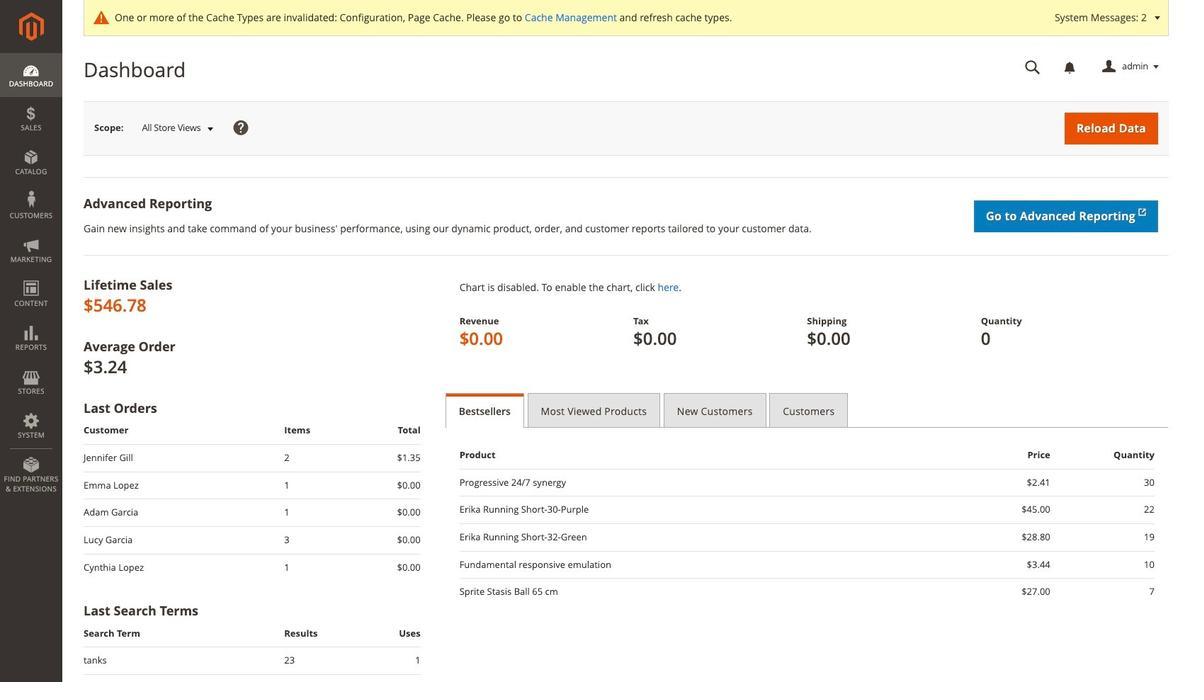Task type: describe. For each thing, give the bounding box(es) containing it.
magento admin panel image
[[19, 12, 44, 41]]



Task type: locate. For each thing, give the bounding box(es) containing it.
menu bar
[[0, 53, 62, 501]]

None text field
[[1016, 55, 1051, 79]]

tab list
[[446, 393, 1169, 428]]



